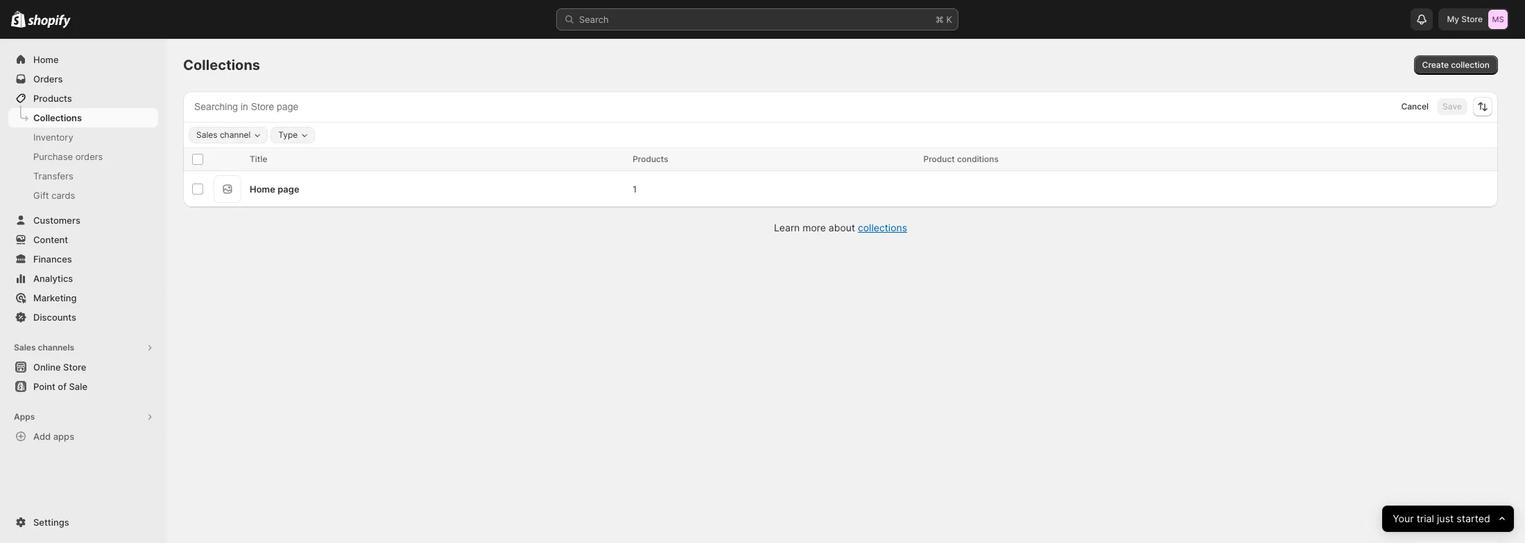 Task type: locate. For each thing, give the bounding box(es) containing it.
1 vertical spatial sales
[[14, 343, 36, 353]]

0 horizontal spatial store
[[63, 362, 86, 373]]

point
[[33, 382, 55, 393]]

online store link
[[8, 358, 158, 377]]

store up sale
[[63, 362, 86, 373]]

sales for sales channels
[[14, 343, 36, 353]]

settings
[[33, 518, 69, 529]]

sales inside sales channels button
[[14, 343, 36, 353]]

more
[[803, 222, 826, 234]]

add apps button
[[8, 427, 158, 447]]

cancel button
[[1396, 99, 1435, 115]]

store inside button
[[63, 362, 86, 373]]

home left page
[[250, 184, 275, 195]]

products down orders
[[33, 93, 72, 104]]

shopify image
[[11, 11, 26, 28]]

content
[[33, 234, 68, 246]]

home for home
[[33, 54, 59, 65]]

0 horizontal spatial collections
[[33, 112, 82, 123]]

sales channels button
[[8, 339, 158, 358]]

create collection link
[[1414, 56, 1499, 75]]

store right my
[[1462, 14, 1483, 24]]

create
[[1423, 60, 1449, 70]]

analytics link
[[8, 269, 158, 289]]

1 horizontal spatial collections
[[183, 57, 260, 74]]

add apps
[[33, 432, 74, 443]]

sales channel button
[[189, 128, 267, 143]]

apps button
[[8, 408, 158, 427]]

channels
[[38, 343, 74, 353]]

store for online store
[[63, 362, 86, 373]]

1 horizontal spatial home
[[250, 184, 275, 195]]

cards
[[52, 190, 75, 201]]

0 vertical spatial home
[[33, 54, 59, 65]]

online store
[[33, 362, 86, 373]]

apps
[[53, 432, 74, 443]]

finances
[[33, 254, 72, 265]]

1 horizontal spatial store
[[1462, 14, 1483, 24]]

1 horizontal spatial sales
[[196, 130, 218, 140]]

0 vertical spatial products
[[33, 93, 72, 104]]

learn more about collections
[[774, 222, 907, 234]]

my store
[[1448, 14, 1483, 24]]

0 horizontal spatial products
[[33, 93, 72, 104]]

0 vertical spatial collections
[[183, 57, 260, 74]]

products up 1
[[633, 154, 669, 164]]

search
[[579, 14, 609, 25]]

products
[[33, 93, 72, 104], [633, 154, 669, 164]]

0 vertical spatial sales
[[196, 130, 218, 140]]

started
[[1457, 513, 1491, 526]]

product
[[924, 154, 955, 164]]

collections
[[858, 222, 907, 234]]

apps
[[14, 412, 35, 422]]

point of sale
[[33, 382, 87, 393]]

home link
[[8, 50, 158, 69]]

0 vertical spatial store
[[1462, 14, 1483, 24]]

1 vertical spatial store
[[63, 362, 86, 373]]

my store image
[[1489, 10, 1508, 29]]

collections
[[183, 57, 260, 74], [33, 112, 82, 123]]

discounts link
[[8, 308, 158, 327]]

discounts
[[33, 312, 76, 323]]

orders
[[33, 74, 63, 85]]

0 horizontal spatial sales
[[14, 343, 36, 353]]

type button
[[271, 128, 314, 143]]

gift cards link
[[8, 186, 158, 205]]

create collection
[[1423, 60, 1490, 70]]

title button
[[250, 153, 281, 167]]

sales
[[196, 130, 218, 140], [14, 343, 36, 353]]

purchase orders link
[[8, 147, 158, 167]]

settings link
[[8, 513, 158, 533]]

my
[[1448, 14, 1460, 24]]

1 vertical spatial products
[[633, 154, 669, 164]]

sales left channel on the top left of page
[[196, 130, 218, 140]]

home
[[33, 54, 59, 65], [250, 184, 275, 195]]

sales up online
[[14, 343, 36, 353]]

0 horizontal spatial home
[[33, 54, 59, 65]]

k
[[947, 14, 953, 25]]

sales channels
[[14, 343, 74, 353]]

analytics
[[33, 273, 73, 284]]

products inside the products link
[[33, 93, 72, 104]]

channel
[[220, 130, 251, 140]]

marketing link
[[8, 289, 158, 308]]

sales channel
[[196, 130, 251, 140]]

home up orders
[[33, 54, 59, 65]]

store
[[1462, 14, 1483, 24], [63, 362, 86, 373]]

store for my store
[[1462, 14, 1483, 24]]

inventory link
[[8, 128, 158, 147]]

sales inside sales channel dropdown button
[[196, 130, 218, 140]]

collection
[[1452, 60, 1490, 70]]

add
[[33, 432, 51, 443]]

collections link
[[858, 222, 907, 234]]

1 vertical spatial home
[[250, 184, 275, 195]]

1 vertical spatial collections
[[33, 112, 82, 123]]

finances link
[[8, 250, 158, 269]]

your trial just started
[[1393, 513, 1491, 526]]

1 horizontal spatial products
[[633, 154, 669, 164]]

⌘ k
[[936, 14, 953, 25]]



Task type: describe. For each thing, give the bounding box(es) containing it.
title
[[250, 154, 267, 164]]

type
[[278, 130, 298, 140]]

trial
[[1417, 513, 1435, 526]]

your
[[1393, 513, 1414, 526]]

learn
[[774, 222, 800, 234]]

collections link
[[8, 108, 158, 128]]

inventory
[[33, 132, 73, 143]]

online store button
[[0, 358, 167, 377]]

marketing
[[33, 293, 77, 304]]

gift
[[33, 190, 49, 201]]

transfers
[[33, 171, 73, 182]]

purchase
[[33, 151, 73, 162]]

⌘
[[936, 14, 944, 25]]

product conditions
[[924, 154, 999, 164]]

of
[[58, 382, 67, 393]]

products link
[[8, 89, 158, 108]]

your trial just started button
[[1383, 506, 1514, 533]]

gift cards
[[33, 190, 75, 201]]

shopify image
[[28, 14, 71, 28]]

home page
[[250, 184, 299, 195]]

customers link
[[8, 211, 158, 230]]

content link
[[8, 230, 158, 250]]

about
[[829, 222, 855, 234]]

customers
[[33, 215, 80, 226]]

online
[[33, 362, 61, 373]]

transfers link
[[8, 167, 158, 186]]

page
[[278, 184, 299, 195]]

cancel
[[1402, 101, 1429, 112]]

orders link
[[8, 69, 158, 89]]

home for home page
[[250, 184, 275, 195]]

sale
[[69, 382, 87, 393]]

point of sale button
[[0, 377, 167, 397]]

orders
[[75, 151, 103, 162]]

purchase orders
[[33, 151, 103, 162]]

point of sale link
[[8, 377, 158, 397]]

Searching in Store page field
[[190, 98, 1366, 116]]

1
[[633, 184, 637, 195]]

conditions
[[957, 154, 999, 164]]

home page link
[[250, 184, 299, 195]]

sales for sales channel
[[196, 130, 218, 140]]

just
[[1437, 513, 1454, 526]]



Task type: vqa. For each thing, say whether or not it's contained in the screenshot.
the bottom Products
yes



